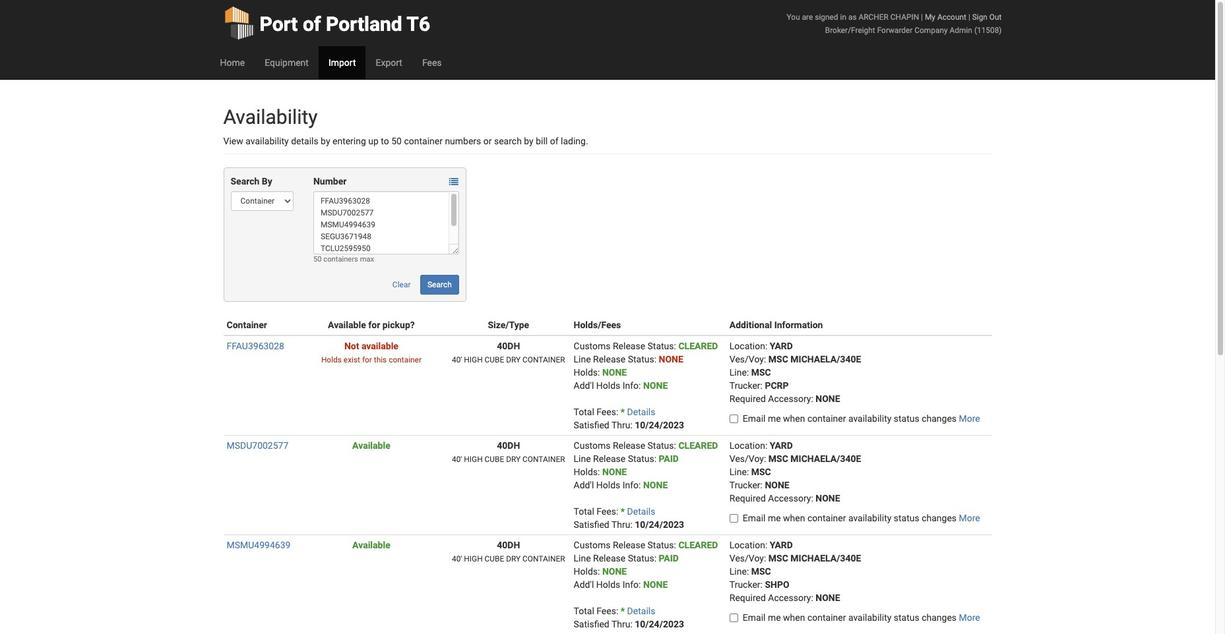 Task type: vqa. For each thing, say whether or not it's contained in the screenshot.
PM
no



Task type: locate. For each thing, give the bounding box(es) containing it.
3 holds: from the top
[[574, 567, 600, 577]]

2 40dh from the top
[[497, 441, 520, 451]]

3 trucker: from the top
[[730, 580, 763, 591]]

when down pcrp
[[783, 414, 805, 424]]

out
[[990, 13, 1002, 22]]

1 line from the top
[[574, 354, 591, 365]]

export
[[376, 57, 402, 68]]

50 right to
[[391, 136, 402, 146]]

3 yard from the top
[[770, 540, 793, 551]]

more for location : yard ves/voy: msc michaela/340e line: msc trucker: pcrp required accessory : none
[[959, 414, 980, 424]]

available
[[328, 320, 366, 331], [352, 441, 390, 451], [352, 540, 390, 551]]

cube
[[485, 356, 504, 365], [485, 455, 504, 465], [485, 555, 504, 564]]

yard up shpo
[[770, 540, 793, 551]]

2 paid from the top
[[659, 554, 679, 564]]

3 info: from the top
[[623, 580, 641, 591]]

0 vertical spatial 40'
[[452, 356, 462, 365]]

3 me from the top
[[768, 613, 781, 624]]

availability
[[223, 106, 318, 129]]

status
[[648, 341, 674, 352], [628, 354, 654, 365], [648, 441, 674, 451], [628, 454, 654, 465], [648, 540, 674, 551], [628, 554, 654, 564]]

2 status from the top
[[894, 513, 920, 524]]

michaela/340e
[[791, 354, 861, 365], [791, 454, 861, 465], [791, 554, 861, 564]]

10/24/2023 for location : yard ves/voy: msc michaela/340e line: msc trucker: none required accessory : none
[[635, 520, 684, 531]]

0 vertical spatial changes
[[922, 414, 957, 424]]

location
[[730, 341, 765, 352], [730, 441, 765, 451], [730, 540, 765, 551]]

holds inside not available holds exist for this container
[[321, 356, 342, 365]]

trucker: inside location : yard ves/voy: msc michaela/340e line: msc trucker: none required accessory : none
[[730, 480, 763, 491]]

1 vertical spatial *
[[621, 507, 625, 517]]

0 vertical spatial 40dh
[[497, 341, 520, 352]]

1 vertical spatial cube
[[485, 455, 504, 465]]

2 when from the top
[[783, 513, 805, 524]]

info:
[[623, 381, 641, 391], [623, 480, 641, 491], [623, 580, 641, 591]]

2 vertical spatial ves/voy:
[[730, 554, 766, 564]]

2 vertical spatial when
[[783, 613, 805, 624]]

1 vertical spatial info:
[[623, 480, 641, 491]]

2 by from the left
[[524, 136, 534, 146]]

2 * from the top
[[621, 507, 625, 517]]

2 vertical spatial michaela/340e
[[791, 554, 861, 564]]

1 vertical spatial me
[[768, 513, 781, 524]]

line: for shpo
[[730, 567, 749, 577]]

2 email me when container availability status changes more from the top
[[743, 513, 980, 524]]

search left by
[[231, 176, 260, 187]]

high for msdu7002577
[[464, 455, 483, 465]]

total for location : yard ves/voy: msc michaela/340e line: msc trucker: shpo required accessory : none
[[574, 606, 594, 617]]

email for location : yard ves/voy: msc michaela/340e line: msc trucker: pcrp required accessory : none
[[743, 414, 766, 424]]

2 vertical spatial line
[[574, 554, 591, 564]]

2 add'l from the top
[[574, 480, 594, 491]]

1 vertical spatial details link
[[627, 507, 656, 517]]

status
[[894, 414, 920, 424], [894, 513, 920, 524], [894, 613, 920, 624]]

location for location : yard ves/voy: msc michaela/340e line: msc trucker: none required accessory : none
[[730, 441, 765, 451]]

3 required from the top
[[730, 593, 766, 604]]

0 vertical spatial *
[[621, 407, 625, 418]]

accessory for pcrp
[[768, 394, 811, 405]]

0 vertical spatial required
[[730, 394, 766, 405]]

additional information
[[730, 320, 823, 331]]

1 customs from the top
[[574, 341, 611, 352]]

3 satisfied from the top
[[574, 620, 610, 630]]

more
[[959, 414, 980, 424], [959, 513, 980, 524], [959, 613, 980, 624]]

0 vertical spatial container
[[523, 356, 565, 365]]

1 | from the left
[[921, 13, 923, 22]]

container right to
[[404, 136, 443, 146]]

holds inside customs release status : cleared line release status : none holds: none add'l holds info: none
[[596, 381, 620, 391]]

dry for location : yard ves/voy: msc michaela/340e line: msc trucker: none required accessory : none
[[506, 455, 521, 465]]

1 vertical spatial for
[[362, 356, 372, 365]]

container for location : yard ves/voy: msc michaela/340e line: msc trucker: none required accessory : none
[[523, 455, 565, 465]]

holds:
[[574, 368, 600, 378], [574, 467, 600, 478], [574, 567, 600, 577]]

msmu4994639 link
[[227, 540, 291, 551]]

1 cube from the top
[[485, 356, 504, 365]]

holds: inside customs release status : cleared line release status : none holds: none add'l holds info: none
[[574, 368, 600, 378]]

2 vertical spatial thru:
[[612, 620, 633, 630]]

email for location : yard ves/voy: msc michaela/340e line: msc trucker: shpo required accessory : none
[[743, 613, 766, 624]]

search right clear
[[428, 280, 452, 290]]

1 customs release status : cleared line release status : paid holds: none add'l holds info: none from the top
[[574, 441, 718, 491]]

1 required from the top
[[730, 394, 766, 405]]

2 vertical spatial more
[[959, 613, 980, 624]]

cleared for location : yard ves/voy: msc michaela/340e line: msc trucker: pcrp required accessory : none
[[679, 341, 718, 352]]

holds/fees
[[574, 320, 621, 331]]

details for location : yard ves/voy: msc michaela/340e line: msc trucker: none required accessory : none
[[627, 507, 656, 517]]

line: inside the location : yard ves/voy: msc michaela/340e line: msc trucker: pcrp required accessory : none
[[730, 368, 749, 378]]

0 vertical spatial trucker:
[[730, 381, 763, 391]]

none inside the 'location : yard ves/voy: msc michaela/340e line: msc trucker: shpo required accessory : none'
[[816, 593, 840, 604]]

number
[[313, 176, 347, 187]]

2 10/24/2023 from the top
[[635, 520, 684, 531]]

1 container from the top
[[523, 356, 565, 365]]

3 location from the top
[[730, 540, 765, 551]]

2 vertical spatial 40dh 40' high cube dry container
[[452, 540, 565, 564]]

more for location : yard ves/voy: msc michaela/340e line: msc trucker: shpo required accessory : none
[[959, 613, 980, 624]]

1 vertical spatial changes
[[922, 513, 957, 524]]

1 satisfied from the top
[[574, 420, 610, 431]]

location inside the location : yard ves/voy: msc michaela/340e line: msc trucker: pcrp required accessory : none
[[730, 341, 765, 352]]

40dh for ffau3963028
[[497, 341, 520, 352]]

2 accessory from the top
[[768, 494, 811, 504]]

1 dry from the top
[[506, 356, 521, 365]]

1 vertical spatial container
[[523, 455, 565, 465]]

1 info: from the top
[[623, 381, 641, 391]]

1 vertical spatial 40'
[[452, 455, 462, 465]]

3 * from the top
[[621, 606, 625, 617]]

1 email from the top
[[743, 414, 766, 424]]

0 vertical spatial email me when container availability status changes more
[[743, 414, 980, 424]]

me for none
[[768, 513, 781, 524]]

email down location : yard ves/voy: msc michaela/340e line: msc trucker: none required accessory : none on the bottom of page
[[743, 513, 766, 524]]

1 vertical spatial high
[[464, 455, 483, 465]]

2 vertical spatial details link
[[627, 606, 656, 617]]

info: for location : yard ves/voy: msc michaela/340e line: msc trucker: pcrp required accessory : none
[[623, 381, 641, 391]]

0 vertical spatial customs release status : cleared line release status : paid holds: none add'l holds info: none
[[574, 441, 718, 491]]

*
[[621, 407, 625, 418], [621, 507, 625, 517], [621, 606, 625, 617]]

container down the 'location : yard ves/voy: msc michaela/340e line: msc trucker: shpo required accessory : none'
[[808, 613, 846, 624]]

1 vertical spatial 50
[[313, 255, 322, 264]]

required inside the 'location : yard ves/voy: msc michaela/340e line: msc trucker: shpo required accessory : none'
[[730, 593, 766, 604]]

1 vertical spatial more link
[[959, 513, 980, 524]]

0 vertical spatial line:
[[730, 368, 749, 378]]

of right port
[[303, 13, 321, 36]]

of right the 'bill'
[[550, 136, 559, 146]]

ves/voy: inside location : yard ves/voy: msc michaela/340e line: msc trucker: none required accessory : none
[[730, 454, 766, 465]]

ves/voy: inside the 'location : yard ves/voy: msc michaela/340e line: msc trucker: shpo required accessory : none'
[[730, 554, 766, 564]]

cleared inside customs release status : cleared line release status : none holds: none add'l holds info: none
[[679, 341, 718, 352]]

0 vertical spatial 50
[[391, 136, 402, 146]]

2 holds: from the top
[[574, 467, 600, 478]]

info: for location : yard ves/voy: msc michaela/340e line: msc trucker: none required accessory : none
[[623, 480, 641, 491]]

40' for msdu7002577
[[452, 455, 462, 465]]

3 high from the top
[[464, 555, 483, 564]]

2 vertical spatial add'l
[[574, 580, 594, 591]]

fees
[[422, 57, 442, 68]]

1 fees: from the top
[[597, 407, 619, 418]]

thru:
[[612, 420, 633, 431], [612, 520, 633, 531], [612, 620, 633, 630]]

0 vertical spatial details link
[[627, 407, 656, 418]]

you
[[787, 13, 800, 22]]

2 line from the top
[[574, 454, 591, 465]]

holds: for location : yard ves/voy: msc michaela/340e line: msc trucker: shpo required accessory : none
[[574, 567, 600, 577]]

| left my
[[921, 13, 923, 22]]

1 10/24/2023 from the top
[[635, 420, 684, 431]]

3 fees: from the top
[[597, 606, 619, 617]]

paid for location : yard ves/voy: msc michaela/340e line: msc trucker: none required accessory : none
[[659, 454, 679, 465]]

required for location : yard ves/voy: msc michaela/340e line: msc trucker: pcrp required accessory : none
[[730, 394, 766, 405]]

0 vertical spatial of
[[303, 13, 321, 36]]

more link for location : yard ves/voy: msc michaela/340e line: msc trucker: none required accessory : none
[[959, 513, 980, 524]]

2 me from the top
[[768, 513, 781, 524]]

| left sign
[[969, 13, 971, 22]]

customs for location : yard ves/voy: msc michaela/340e line: msc trucker: shpo required accessory : none
[[574, 540, 611, 551]]

1 vertical spatial cleared
[[679, 441, 718, 451]]

1 vertical spatial customs
[[574, 441, 611, 451]]

3 total fees: * details satisfied thru: 10/24/2023 from the top
[[574, 606, 684, 630]]

3 status from the top
[[894, 613, 920, 624]]

email down pcrp
[[743, 414, 766, 424]]

1 vertical spatial thru:
[[612, 520, 633, 531]]

dry
[[506, 356, 521, 365], [506, 455, 521, 465], [506, 555, 521, 564]]

2 vertical spatial trucker:
[[730, 580, 763, 591]]

1 status from the top
[[894, 414, 920, 424]]

2 vertical spatial cube
[[485, 555, 504, 564]]

line: for none
[[730, 467, 749, 478]]

location : yard ves/voy: msc michaela/340e line: msc trucker: pcrp required accessory : none
[[730, 341, 861, 405]]

1 vertical spatial holds:
[[574, 467, 600, 478]]

location inside location : yard ves/voy: msc michaela/340e line: msc trucker: none required accessory : none
[[730, 441, 765, 451]]

3 40dh 40' high cube dry container from the top
[[452, 540, 565, 564]]

1 vertical spatial satisfied
[[574, 520, 610, 531]]

holds for location : yard ves/voy: msc michaela/340e line: msc trucker: shpo required accessory : none
[[596, 580, 620, 591]]

required inside location : yard ves/voy: msc michaela/340e line: msc trucker: none required accessory : none
[[730, 494, 766, 504]]

2 vertical spatial high
[[464, 555, 483, 564]]

by left the 'bill'
[[524, 136, 534, 146]]

2 vertical spatial container
[[523, 555, 565, 564]]

1 horizontal spatial 50
[[391, 136, 402, 146]]

me for shpo
[[768, 613, 781, 624]]

accessory inside location : yard ves/voy: msc michaela/340e line: msc trucker: none required accessory : none
[[768, 494, 811, 504]]

1 details link from the top
[[627, 407, 656, 418]]

50
[[391, 136, 402, 146], [313, 255, 322, 264]]

ves/voy: for location : yard ves/voy: msc michaela/340e line: msc trucker: shpo required accessory : none
[[730, 554, 766, 564]]

0 vertical spatial when
[[783, 414, 805, 424]]

1 40dh 40' high cube dry container from the top
[[452, 341, 565, 365]]

1 accessory from the top
[[768, 394, 811, 405]]

changes for location : yard ves/voy: msc michaela/340e line: msc trucker: shpo required accessory : none
[[922, 613, 957, 624]]

for inside not available holds exist for this container
[[362, 356, 372, 365]]

2 ves/voy: from the top
[[730, 454, 766, 465]]

0 vertical spatial me
[[768, 414, 781, 424]]

trucker: inside the 'location : yard ves/voy: msc michaela/340e line: msc trucker: shpo required accessory : none'
[[730, 580, 763, 591]]

2 vertical spatial 40dh
[[497, 540, 520, 551]]

10/24/2023
[[635, 420, 684, 431], [635, 520, 684, 531], [635, 620, 684, 630]]

40dh 40' high cube dry container for msmu4994639
[[452, 540, 565, 564]]

0 vertical spatial email
[[743, 414, 766, 424]]

required inside the location : yard ves/voy: msc michaela/340e line: msc trucker: pcrp required accessory : none
[[730, 394, 766, 405]]

in
[[840, 13, 847, 22]]

yard for none
[[770, 441, 793, 451]]

1 vertical spatial search
[[428, 280, 452, 290]]

michaela/340e inside the 'location : yard ves/voy: msc michaela/340e line: msc trucker: shpo required accessory : none'
[[791, 554, 861, 564]]

1 horizontal spatial of
[[550, 136, 559, 146]]

you are signed in as archer chapin | my account | sign out broker/freight forwarder company admin (11508)
[[787, 13, 1002, 35]]

2 vertical spatial info:
[[623, 580, 641, 591]]

michaela/340e inside the location : yard ves/voy: msc michaela/340e line: msc trucker: pcrp required accessory : none
[[791, 354, 861, 365]]

shpo
[[765, 580, 790, 591]]

available
[[362, 341, 399, 352]]

holds: for location : yard ves/voy: msc michaela/340e line: msc trucker: pcrp required accessory : none
[[574, 368, 600, 378]]

portland
[[326, 13, 402, 36]]

cube for msdu7002577
[[485, 455, 504, 465]]

by
[[321, 136, 330, 146], [524, 136, 534, 146]]

msdu7002577
[[227, 441, 289, 451]]

1 40dh from the top
[[497, 341, 520, 352]]

me
[[768, 414, 781, 424], [768, 513, 781, 524], [768, 613, 781, 624]]

size/type
[[488, 320, 529, 331]]

2 high from the top
[[464, 455, 483, 465]]

0 horizontal spatial |
[[921, 13, 923, 22]]

holds for location : yard ves/voy: msc michaela/340e line: msc trucker: none required accessory : none
[[596, 480, 620, 491]]

1 vertical spatial available
[[352, 441, 390, 451]]

ves/voy:
[[730, 354, 766, 365], [730, 454, 766, 465], [730, 554, 766, 564]]

1 vertical spatial michaela/340e
[[791, 454, 861, 465]]

accessory for shpo
[[768, 593, 811, 604]]

michaela/340e for location : yard ves/voy: msc michaela/340e line: msc trucker: pcrp required accessory : none
[[791, 354, 861, 365]]

2 trucker: from the top
[[730, 480, 763, 491]]

|
[[921, 13, 923, 22], [969, 13, 971, 22]]

2 changes from the top
[[922, 513, 957, 524]]

:
[[674, 341, 676, 352], [765, 341, 768, 352], [654, 354, 657, 365], [811, 394, 814, 405], [674, 441, 676, 451], [765, 441, 768, 451], [654, 454, 657, 465], [811, 494, 814, 504], [674, 540, 676, 551], [765, 540, 768, 551], [654, 554, 657, 564], [811, 593, 814, 604]]

michaela/340e inside location : yard ves/voy: msc michaela/340e line: msc trucker: none required accessory : none
[[791, 454, 861, 465]]

1 vertical spatial total
[[574, 507, 594, 517]]

release
[[613, 341, 645, 352], [593, 354, 626, 365], [613, 441, 645, 451], [593, 454, 626, 465], [613, 540, 645, 551], [593, 554, 626, 564]]

details link
[[627, 407, 656, 418], [627, 507, 656, 517], [627, 606, 656, 617]]

1 * from the top
[[621, 407, 625, 418]]

3 cube from the top
[[485, 555, 504, 564]]

signed
[[815, 13, 838, 22]]

fees button
[[412, 46, 452, 79]]

2 vertical spatial details
[[627, 606, 656, 617]]

2 cube from the top
[[485, 455, 504, 465]]

1 vertical spatial fees:
[[597, 507, 619, 517]]

1 more from the top
[[959, 414, 980, 424]]

customs release status : cleared line release status : paid holds: none add'l holds info: none for location : yard ves/voy: msc michaela/340e line: msc trucker: none required accessory : none
[[574, 441, 718, 491]]

for
[[368, 320, 380, 331], [362, 356, 372, 365]]

trucker:
[[730, 381, 763, 391], [730, 480, 763, 491], [730, 580, 763, 591]]

2 vertical spatial required
[[730, 593, 766, 604]]

0 vertical spatial paid
[[659, 454, 679, 465]]

max
[[360, 255, 374, 264]]

1 vertical spatial dry
[[506, 455, 521, 465]]

trucker: for shpo
[[730, 580, 763, 591]]

1 high from the top
[[464, 356, 483, 365]]

ves/voy: inside the location : yard ves/voy: msc michaela/340e line: msc trucker: pcrp required accessory : none
[[730, 354, 766, 365]]

1 horizontal spatial search
[[428, 280, 452, 290]]

container right this
[[389, 356, 422, 365]]

0 vertical spatial status
[[894, 414, 920, 424]]

0 vertical spatial fees:
[[597, 407, 619, 418]]

1 vertical spatial accessory
[[768, 494, 811, 504]]

3 add'l from the top
[[574, 580, 594, 591]]

accessory inside the location : yard ves/voy: msc michaela/340e line: msc trucker: pcrp required accessory : none
[[768, 394, 811, 405]]

of
[[303, 13, 321, 36], [550, 136, 559, 146]]

yard
[[770, 341, 793, 352], [770, 441, 793, 451], [770, 540, 793, 551]]

2 thru: from the top
[[612, 520, 633, 531]]

1 by from the left
[[321, 136, 330, 146]]

customs for location : yard ves/voy: msc michaela/340e line: msc trucker: none required accessory : none
[[574, 441, 611, 451]]

2 cleared from the top
[[679, 441, 718, 451]]

dry for location : yard ves/voy: msc michaela/340e line: msc trucker: pcrp required accessory : none
[[506, 356, 521, 365]]

None checkbox
[[730, 415, 738, 424]]

0 vertical spatial customs
[[574, 341, 611, 352]]

clear button
[[385, 275, 418, 295]]

1 me from the top
[[768, 414, 781, 424]]

0 vertical spatial 10/24/2023
[[635, 420, 684, 431]]

10/24/2023 for location : yard ves/voy: msc michaela/340e line: msc trucker: shpo required accessory : none
[[635, 620, 684, 630]]

2 vertical spatial available
[[352, 540, 390, 551]]

line:
[[730, 368, 749, 378], [730, 467, 749, 478], [730, 567, 749, 577]]

1 line: from the top
[[730, 368, 749, 378]]

chapin
[[891, 13, 919, 22]]

2 vertical spatial me
[[768, 613, 781, 624]]

1 vertical spatial more
[[959, 513, 980, 524]]

2 location from the top
[[730, 441, 765, 451]]

3 ves/voy: from the top
[[730, 554, 766, 564]]

0 vertical spatial more
[[959, 414, 980, 424]]

2 vertical spatial fees:
[[597, 606, 619, 617]]

2 vertical spatial satisfied
[[574, 620, 610, 630]]

1 vertical spatial details
[[627, 507, 656, 517]]

2 vertical spatial cleared
[[679, 540, 718, 551]]

satisfied
[[574, 420, 610, 431], [574, 520, 610, 531], [574, 620, 610, 630]]

0 vertical spatial line
[[574, 354, 591, 365]]

1 michaela/340e from the top
[[791, 354, 861, 365]]

when down shpo
[[783, 613, 805, 624]]

search inside button
[[428, 280, 452, 290]]

3 email from the top
[[743, 613, 766, 624]]

email
[[743, 414, 766, 424], [743, 513, 766, 524], [743, 613, 766, 624]]

exist
[[344, 356, 360, 365]]

50 left containers
[[313, 255, 322, 264]]

3 container from the top
[[523, 555, 565, 564]]

for left this
[[362, 356, 372, 365]]

line for location : yard ves/voy: msc michaela/340e line: msc trucker: none required accessory : none
[[574, 454, 591, 465]]

3 dry from the top
[[506, 555, 521, 564]]

2 vertical spatial dry
[[506, 555, 521, 564]]

0 vertical spatial michaela/340e
[[791, 354, 861, 365]]

details link for location : yard ves/voy: msc michaela/340e line: msc trucker: shpo required accessory : none
[[627, 606, 656, 617]]

3 40dh from the top
[[497, 540, 520, 551]]

1 vertical spatial 10/24/2023
[[635, 520, 684, 531]]

2 email from the top
[[743, 513, 766, 524]]

container down the location : yard ves/voy: msc michaela/340e line: msc trucker: pcrp required accessory : none
[[808, 414, 846, 424]]

3 email me when container availability status changes more from the top
[[743, 613, 980, 624]]

customs inside customs release status : cleared line release status : none holds: none add'l holds info: none
[[574, 341, 611, 352]]

fees:
[[597, 407, 619, 418], [597, 507, 619, 517], [597, 606, 619, 617]]

2 vertical spatial more link
[[959, 613, 980, 624]]

1 holds: from the top
[[574, 368, 600, 378]]

line: inside location : yard ves/voy: msc michaela/340e line: msc trucker: none required accessory : none
[[730, 467, 749, 478]]

thru: for location : yard ves/voy: msc michaela/340e line: msc trucker: none required accessory : none
[[612, 520, 633, 531]]

2 customs from the top
[[574, 441, 611, 451]]

Number text field
[[313, 191, 459, 255]]

2 40dh 40' high cube dry container from the top
[[452, 441, 565, 465]]

2 vertical spatial total fees: * details satisfied thru: 10/24/2023
[[574, 606, 684, 630]]

sign
[[972, 13, 988, 22]]

email down shpo
[[743, 613, 766, 624]]

0 vertical spatial search
[[231, 176, 260, 187]]

0 horizontal spatial of
[[303, 13, 321, 36]]

availability
[[246, 136, 289, 146], [849, 414, 892, 424], [849, 513, 892, 524], [849, 613, 892, 624]]

1 changes from the top
[[922, 414, 957, 424]]

None checkbox
[[730, 515, 738, 523], [730, 614, 738, 623], [730, 515, 738, 523], [730, 614, 738, 623]]

3 details from the top
[[627, 606, 656, 617]]

info: inside customs release status : cleared line release status : none holds: none add'l holds info: none
[[623, 381, 641, 391]]

view
[[223, 136, 243, 146]]

1 total fees: * details satisfied thru: 10/24/2023 from the top
[[574, 407, 684, 431]]

total fees: * details satisfied thru: 10/24/2023
[[574, 407, 684, 431], [574, 507, 684, 531], [574, 606, 684, 630]]

2 vertical spatial status
[[894, 613, 920, 624]]

accessory inside the 'location : yard ves/voy: msc michaela/340e line: msc trucker: shpo required accessory : none'
[[768, 593, 811, 604]]

1 vertical spatial customs release status : cleared line release status : paid holds: none add'l holds info: none
[[574, 540, 718, 591]]

2 fees: from the top
[[597, 507, 619, 517]]

yard inside the 'location : yard ves/voy: msc michaela/340e line: msc trucker: shpo required accessory : none'
[[770, 540, 793, 551]]

0 vertical spatial add'l
[[574, 381, 594, 391]]

1 trucker: from the top
[[730, 381, 763, 391]]

when down location : yard ves/voy: msc michaela/340e line: msc trucker: none required accessory : none on the bottom of page
[[783, 513, 805, 524]]

0 vertical spatial cleared
[[679, 341, 718, 352]]

3 details link from the top
[[627, 606, 656, 617]]

2 michaela/340e from the top
[[791, 454, 861, 465]]

1 ves/voy: from the top
[[730, 354, 766, 365]]

3 when from the top
[[783, 613, 805, 624]]

2 total fees: * details satisfied thru: 10/24/2023 from the top
[[574, 507, 684, 531]]

required
[[730, 394, 766, 405], [730, 494, 766, 504], [730, 593, 766, 604]]

1 vertical spatial ves/voy:
[[730, 454, 766, 465]]

container down location : yard ves/voy: msc michaela/340e line: msc trucker: none required accessory : none on the bottom of page
[[808, 513, 846, 524]]

3 more link from the top
[[959, 613, 980, 624]]

details link for location : yard ves/voy: msc michaela/340e line: msc trucker: pcrp required accessory : none
[[627, 407, 656, 418]]

thru: for location : yard ves/voy: msc michaela/340e line: msc trucker: pcrp required accessory : none
[[612, 420, 633, 431]]

3 line from the top
[[574, 554, 591, 564]]

none
[[659, 354, 684, 365], [602, 368, 627, 378], [643, 381, 668, 391], [816, 394, 840, 405], [602, 467, 627, 478], [643, 480, 668, 491], [765, 480, 790, 491], [816, 494, 840, 504], [602, 567, 627, 577], [643, 580, 668, 591], [816, 593, 840, 604]]

1 paid from the top
[[659, 454, 679, 465]]

this
[[374, 356, 387, 365]]

1 vertical spatial total fees: * details satisfied thru: 10/24/2023
[[574, 507, 684, 531]]

3 more from the top
[[959, 613, 980, 624]]

line inside customs release status : cleared line release status : none holds: none add'l holds info: none
[[574, 354, 591, 365]]

1 add'l from the top
[[574, 381, 594, 391]]

yard inside the location : yard ves/voy: msc michaela/340e line: msc trucker: pcrp required accessory : none
[[770, 341, 793, 352]]

1 cleared from the top
[[679, 341, 718, 352]]

none inside the location : yard ves/voy: msc michaela/340e line: msc trucker: pcrp required accessory : none
[[816, 394, 840, 405]]

trucker: inside the location : yard ves/voy: msc michaela/340e line: msc trucker: pcrp required accessory : none
[[730, 381, 763, 391]]

details
[[627, 407, 656, 418], [627, 507, 656, 517], [627, 606, 656, 617]]

2 vertical spatial 10/24/2023
[[635, 620, 684, 630]]

for up available
[[368, 320, 380, 331]]

total for location : yard ves/voy: msc michaela/340e line: msc trucker: none required accessory : none
[[574, 507, 594, 517]]

add'l
[[574, 381, 594, 391], [574, 480, 594, 491], [574, 580, 594, 591]]

msmu4994639
[[227, 540, 291, 551]]

yard inside location : yard ves/voy: msc michaela/340e line: msc trucker: none required accessory : none
[[770, 441, 793, 451]]

when for none
[[783, 513, 805, 524]]

are
[[802, 13, 813, 22]]

available for msmu4994639
[[352, 540, 390, 551]]

yard down pcrp
[[770, 441, 793, 451]]

0 vertical spatial info:
[[623, 381, 641, 391]]

admin
[[950, 26, 973, 35]]

0 vertical spatial satisfied
[[574, 420, 610, 431]]

msc
[[769, 354, 788, 365], [751, 368, 771, 378], [769, 454, 788, 465], [751, 467, 771, 478], [769, 554, 788, 564], [751, 567, 771, 577]]

1 total from the top
[[574, 407, 594, 418]]

2 total from the top
[[574, 507, 594, 517]]

forwarder
[[877, 26, 913, 35]]

changes
[[922, 414, 957, 424], [922, 513, 957, 524], [922, 613, 957, 624]]

satisfied for location : yard ves/voy: msc michaela/340e line: msc trucker: none required accessory : none
[[574, 520, 610, 531]]

container for location : yard ves/voy: msc michaela/340e line: msc trucker: shpo required accessory : none
[[808, 613, 846, 624]]

2 dry from the top
[[506, 455, 521, 465]]

2 vertical spatial *
[[621, 606, 625, 617]]

fees: for location : yard ves/voy: msc michaela/340e line: msc trucker: pcrp required accessory : none
[[597, 407, 619, 418]]

customs release status : cleared line release status : none holds: none add'l holds info: none
[[574, 341, 718, 391]]

40dh
[[497, 341, 520, 352], [497, 441, 520, 451], [497, 540, 520, 551]]

container for location : yard ves/voy: msc michaela/340e line: msc trucker: none required accessory : none
[[808, 513, 846, 524]]

2 40' from the top
[[452, 455, 462, 465]]

1 horizontal spatial by
[[524, 136, 534, 146]]

port of portland t6
[[260, 13, 430, 36]]

me down pcrp
[[768, 414, 781, 424]]

3 accessory from the top
[[768, 593, 811, 604]]

2 satisfied from the top
[[574, 520, 610, 531]]

0 vertical spatial location
[[730, 341, 765, 352]]

total fees: * details satisfied thru: 10/24/2023 for location : yard ves/voy: msc michaela/340e line: msc trucker: pcrp required accessory : none
[[574, 407, 684, 431]]

add'l inside customs release status : cleared line release status : none holds: none add'l holds info: none
[[574, 381, 594, 391]]

2 vertical spatial customs
[[574, 540, 611, 551]]

40' for msmu4994639
[[452, 555, 462, 564]]

line: inside the 'location : yard ves/voy: msc michaela/340e line: msc trucker: shpo required accessory : none'
[[730, 567, 749, 577]]

yard down the 'additional information'
[[770, 341, 793, 352]]

as
[[849, 13, 857, 22]]

add'l for location : yard ves/voy: msc michaela/340e line: msc trucker: shpo required accessory : none
[[574, 580, 594, 591]]

customs release status : cleared line release status : paid holds: none add'l holds info: none
[[574, 441, 718, 491], [574, 540, 718, 591]]

2 yard from the top
[[770, 441, 793, 451]]

details for location : yard ves/voy: msc michaela/340e line: msc trucker: shpo required accessory : none
[[627, 606, 656, 617]]

by right "details" at the top
[[321, 136, 330, 146]]

search for search
[[428, 280, 452, 290]]

2 line: from the top
[[730, 467, 749, 478]]

2 customs release status : cleared line release status : paid holds: none add'l holds info: none from the top
[[574, 540, 718, 591]]

2 vertical spatial line:
[[730, 567, 749, 577]]

availability for location : yard ves/voy: msc michaela/340e line: msc trucker: shpo required accessory : none
[[849, 613, 892, 624]]

location inside the 'location : yard ves/voy: msc michaela/340e line: msc trucker: shpo required accessory : none'
[[730, 540, 765, 551]]

0 vertical spatial total fees: * details satisfied thru: 10/24/2023
[[574, 407, 684, 431]]

email for location : yard ves/voy: msc michaela/340e line: msc trucker: none required accessory : none
[[743, 513, 766, 524]]

me down location : yard ves/voy: msc michaela/340e line: msc trucker: none required accessory : none on the bottom of page
[[768, 513, 781, 524]]

0 vertical spatial ves/voy:
[[730, 354, 766, 365]]

2 details from the top
[[627, 507, 656, 517]]

me down shpo
[[768, 613, 781, 624]]

1 yard from the top
[[770, 341, 793, 352]]

1 vertical spatial status
[[894, 513, 920, 524]]



Task type: describe. For each thing, give the bounding box(es) containing it.
(11508)
[[975, 26, 1002, 35]]

50 containers max
[[313, 255, 374, 264]]

import
[[329, 57, 356, 68]]

high for msmu4994639
[[464, 555, 483, 564]]

40dh 40' high cube dry container for ffau3963028
[[452, 341, 565, 365]]

ves/voy: for location : yard ves/voy: msc michaela/340e line: msc trucker: pcrp required accessory : none
[[730, 354, 766, 365]]

company
[[915, 26, 948, 35]]

customs for location : yard ves/voy: msc michaela/340e line: msc trucker: pcrp required accessory : none
[[574, 341, 611, 352]]

satisfied for location : yard ves/voy: msc michaela/340e line: msc trucker: shpo required accessory : none
[[574, 620, 610, 630]]

* for location : yard ves/voy: msc michaela/340e line: msc trucker: shpo required accessory : none
[[621, 606, 625, 617]]

containers
[[324, 255, 358, 264]]

2 | from the left
[[969, 13, 971, 22]]

add'l for location : yard ves/voy: msc michaela/340e line: msc trucker: pcrp required accessory : none
[[574, 381, 594, 391]]

lading.
[[561, 136, 588, 146]]

cleared for location : yard ves/voy: msc michaela/340e line: msc trucker: shpo required accessory : none
[[679, 540, 718, 551]]

0 vertical spatial available
[[328, 320, 366, 331]]

satisfied for location : yard ves/voy: msc michaela/340e line: msc trucker: pcrp required accessory : none
[[574, 420, 610, 431]]

cleared for location : yard ves/voy: msc michaela/340e line: msc trucker: none required accessory : none
[[679, 441, 718, 451]]

ves/voy: for location : yard ves/voy: msc michaela/340e line: msc trucker: none required accessory : none
[[730, 454, 766, 465]]

changes for location : yard ves/voy: msc michaela/340e line: msc trucker: none required accessory : none
[[922, 513, 957, 524]]

location for location : yard ves/voy: msc michaela/340e line: msc trucker: shpo required accessory : none
[[730, 540, 765, 551]]

search for search by
[[231, 176, 260, 187]]

show list image
[[449, 178, 458, 187]]

40' for ffau3963028
[[452, 356, 462, 365]]

details
[[291, 136, 318, 146]]

10/24/2023 for location : yard ves/voy: msc michaela/340e line: msc trucker: pcrp required accessory : none
[[635, 420, 684, 431]]

by
[[262, 176, 272, 187]]

location for location : yard ves/voy: msc michaela/340e line: msc trucker: pcrp required accessory : none
[[730, 341, 765, 352]]

information
[[774, 320, 823, 331]]

40dh for msmu4994639
[[497, 540, 520, 551]]

changes for location : yard ves/voy: msc michaela/340e line: msc trucker: pcrp required accessory : none
[[922, 414, 957, 424]]

home button
[[210, 46, 255, 79]]

0 vertical spatial for
[[368, 320, 380, 331]]

required for location : yard ves/voy: msc michaela/340e line: msc trucker: shpo required accessory : none
[[730, 593, 766, 604]]

availability for location : yard ves/voy: msc michaela/340e line: msc trucker: pcrp required accessory : none
[[849, 414, 892, 424]]

container for location : yard ves/voy: msc michaela/340e line: msc trucker: shpo required accessory : none
[[523, 555, 565, 564]]

accessory for none
[[768, 494, 811, 504]]

msdu7002577 link
[[227, 441, 289, 451]]

email me when container availability status changes more for location : yard ves/voy: msc michaela/340e line: msc trucker: none required accessory : none
[[743, 513, 980, 524]]

0 horizontal spatial 50
[[313, 255, 322, 264]]

line: for pcrp
[[730, 368, 749, 378]]

trucker: for none
[[730, 480, 763, 491]]

holds for location : yard ves/voy: msc michaela/340e line: msc trucker: pcrp required accessory : none
[[596, 381, 620, 391]]

details link for location : yard ves/voy: msc michaela/340e line: msc trucker: none required accessory : none
[[627, 507, 656, 517]]

total fees: * details satisfied thru: 10/24/2023 for location : yard ves/voy: msc michaela/340e line: msc trucker: none required accessory : none
[[574, 507, 684, 531]]

location : yard ves/voy: msc michaela/340e line: msc trucker: shpo required accessory : none
[[730, 540, 861, 604]]

archer
[[859, 13, 889, 22]]

me for pcrp
[[768, 414, 781, 424]]

40dh for msdu7002577
[[497, 441, 520, 451]]

additional
[[730, 320, 772, 331]]

clear
[[393, 280, 411, 290]]

t6
[[407, 13, 430, 36]]

entering
[[333, 136, 366, 146]]

home
[[220, 57, 245, 68]]

trucker: for pcrp
[[730, 381, 763, 391]]

search button
[[420, 275, 459, 295]]

import button
[[319, 46, 366, 79]]

sign out link
[[972, 13, 1002, 22]]

location : yard ves/voy: msc michaela/340e line: msc trucker: none required accessory : none
[[730, 441, 861, 504]]

fees: for location : yard ves/voy: msc michaela/340e line: msc trucker: none required accessory : none
[[597, 507, 619, 517]]

port
[[260, 13, 298, 36]]

search by
[[231, 176, 272, 187]]

more for location : yard ves/voy: msc michaela/340e line: msc trucker: none required accessory : none
[[959, 513, 980, 524]]

more link for location : yard ves/voy: msc michaela/340e line: msc trucker: pcrp required accessory : none
[[959, 414, 980, 424]]

to
[[381, 136, 389, 146]]

my account link
[[925, 13, 967, 22]]

container for location : yard ves/voy: msc michaela/340e line: msc trucker: pcrp required accessory : none
[[808, 414, 846, 424]]

status for location : yard ves/voy: msc michaela/340e line: msc trucker: shpo required accessory : none
[[894, 613, 920, 624]]

line for location : yard ves/voy: msc michaela/340e line: msc trucker: shpo required accessory : none
[[574, 554, 591, 564]]

add'l for location : yard ves/voy: msc michaela/340e line: msc trucker: none required accessory : none
[[574, 480, 594, 491]]

account
[[938, 13, 967, 22]]

ffau3963028 link
[[227, 341, 284, 352]]

or
[[484, 136, 492, 146]]

container
[[227, 320, 267, 331]]

fees: for location : yard ves/voy: msc michaela/340e line: msc trucker: shpo required accessory : none
[[597, 606, 619, 617]]

search
[[494, 136, 522, 146]]

yard for shpo
[[770, 540, 793, 551]]

dry for location : yard ves/voy: msc michaela/340e line: msc trucker: shpo required accessory : none
[[506, 555, 521, 564]]

michaela/340e for location : yard ves/voy: msc michaela/340e line: msc trucker: none required accessory : none
[[791, 454, 861, 465]]

high for ffau3963028
[[464, 356, 483, 365]]

export button
[[366, 46, 412, 79]]

port of portland t6 link
[[223, 0, 430, 46]]

available for msdu7002577
[[352, 441, 390, 451]]

numbers
[[445, 136, 481, 146]]

status for location : yard ves/voy: msc michaela/340e line: msc trucker: none required accessory : none
[[894, 513, 920, 524]]

bill
[[536, 136, 548, 146]]

line for location : yard ves/voy: msc michaela/340e line: msc trucker: pcrp required accessory : none
[[574, 354, 591, 365]]

details for location : yard ves/voy: msc michaela/340e line: msc trucker: pcrp required accessory : none
[[627, 407, 656, 418]]

not
[[344, 341, 359, 352]]

holds: for location : yard ves/voy: msc michaela/340e line: msc trucker: none required accessory : none
[[574, 467, 600, 478]]

michaela/340e for location : yard ves/voy: msc michaela/340e line: msc trucker: shpo required accessory : none
[[791, 554, 861, 564]]

* for location : yard ves/voy: msc michaela/340e line: msc trucker: none required accessory : none
[[621, 507, 625, 517]]

equipment
[[265, 57, 309, 68]]

pcrp
[[765, 381, 789, 391]]

email me when container availability status changes more for location : yard ves/voy: msc michaela/340e line: msc trucker: shpo required accessory : none
[[743, 613, 980, 624]]

not available holds exist for this container
[[321, 341, 422, 365]]

paid for location : yard ves/voy: msc michaela/340e line: msc trucker: shpo required accessory : none
[[659, 554, 679, 564]]

when for shpo
[[783, 613, 805, 624]]

up
[[368, 136, 379, 146]]

pickup?
[[383, 320, 415, 331]]

more link for location : yard ves/voy: msc michaela/340e line: msc trucker: shpo required accessory : none
[[959, 613, 980, 624]]

info: for location : yard ves/voy: msc michaela/340e line: msc trucker: shpo required accessory : none
[[623, 580, 641, 591]]

yard for pcrp
[[770, 341, 793, 352]]

container inside not available holds exist for this container
[[389, 356, 422, 365]]

equipment button
[[255, 46, 319, 79]]

available for pickup?
[[328, 320, 415, 331]]

40dh 40' high cube dry container for msdu7002577
[[452, 441, 565, 465]]

broker/freight
[[825, 26, 875, 35]]

container for location : yard ves/voy: msc michaela/340e line: msc trucker: pcrp required accessory : none
[[523, 356, 565, 365]]

cube for msmu4994639
[[485, 555, 504, 564]]

ffau3963028
[[227, 341, 284, 352]]

my
[[925, 13, 936, 22]]

cube for ffau3963028
[[485, 356, 504, 365]]

thru: for location : yard ves/voy: msc michaela/340e line: msc trucker: shpo required accessory : none
[[612, 620, 633, 630]]

when for pcrp
[[783, 414, 805, 424]]

availability for location : yard ves/voy: msc michaela/340e line: msc trucker: none required accessory : none
[[849, 513, 892, 524]]

view availability details by entering up to 50 container numbers or search by bill of lading.
[[223, 136, 588, 146]]



